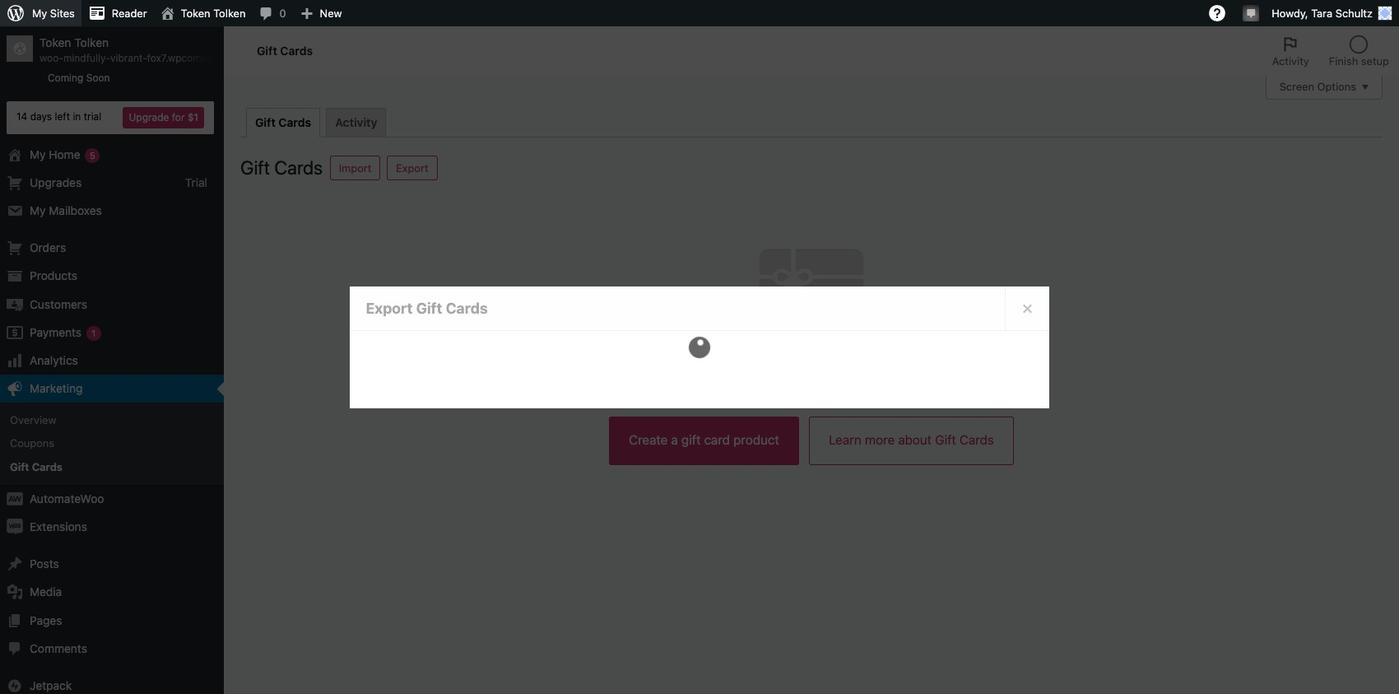 Task type: vqa. For each thing, say whether or not it's contained in the screenshot.
the left Site
no



Task type: describe. For each thing, give the bounding box(es) containing it.
products
[[30, 269, 77, 283]]

activity link
[[326, 107, 387, 136]]

payments
[[30, 325, 82, 339]]

cards inside 'learn more about gift cards' link
[[960, 433, 995, 447]]

token tolken
[[181, 7, 246, 20]]

upgrade for $1
[[129, 111, 198, 123]]

upgrades link
[[0, 169, 224, 197]]

my sites link
[[0, 0, 81, 26]]

export for export
[[396, 161, 429, 174]]

my for my sites
[[32, 7, 47, 20]]

fox7.wpcomstaging.com
[[147, 52, 259, 64]]

jetpack
[[30, 678, 72, 692]]

gift cards left the activity link
[[255, 115, 311, 129]]

gift cards left import
[[240, 156, 323, 178]]

media link
[[0, 578, 224, 607]]

customers
[[30, 297, 87, 311]]

create
[[629, 433, 668, 447]]

learn more about gift cards link
[[809, 416, 1015, 465]]

my home 5
[[30, 147, 95, 161]]

marketing
[[30, 381, 83, 395]]

1 horizontal spatial card
[[753, 360, 780, 375]]

mailboxes
[[49, 203, 102, 217]]

left
[[55, 110, 70, 123]]

main menu navigation
[[0, 26, 259, 694]]

1 vertical spatial card
[[705, 433, 730, 447]]

more
[[865, 433, 895, 447]]

analytics link
[[0, 347, 224, 375]]

upgrade
[[129, 111, 169, 123]]

extensions link
[[0, 513, 224, 541]]

0
[[280, 7, 286, 20]]

automatewoo
[[30, 491, 104, 505]]

learn more about gift cards
[[829, 433, 995, 447]]

about
[[899, 433, 932, 447]]

mindfully-
[[63, 52, 110, 64]]

products link
[[0, 262, 224, 290]]

no
[[709, 360, 726, 375]]

0 link
[[252, 0, 293, 26]]

activity button
[[1263, 26, 1320, 76]]

14 days left in trial
[[16, 110, 102, 123]]

trial
[[84, 110, 102, 123]]

finish setup
[[1330, 54, 1390, 68]]

overview link
[[0, 409, 224, 432]]

orders link
[[0, 234, 224, 262]]

token tolken link
[[154, 0, 252, 26]]

14
[[16, 110, 27, 123]]

finish setup button
[[1320, 26, 1400, 76]]

extensions
[[30, 520, 87, 534]]

coupons link
[[0, 432, 224, 455]]

upgrades
[[30, 175, 82, 189]]

pages
[[30, 613, 62, 627]]

marketing link
[[0, 375, 224, 403]]

howdy, tara schultz
[[1272, 7, 1374, 20]]

my for my home 5
[[30, 147, 46, 161]]

yet.
[[892, 360, 915, 375]]

customers link
[[0, 290, 224, 318]]

reader
[[112, 7, 147, 20]]

jetpack link
[[0, 672, 224, 694]]

notification image
[[1245, 6, 1258, 19]]

1 horizontal spatial gift
[[729, 360, 750, 375]]

create a gift card product
[[629, 433, 780, 447]]

schultz
[[1336, 7, 1374, 20]]

in
[[73, 110, 81, 123]]

my mailboxes
[[30, 203, 102, 217]]

create a gift card product link
[[609, 416, 800, 465]]

my mailboxes link
[[0, 197, 224, 225]]

finish
[[1330, 54, 1359, 68]]

automatewoo link
[[0, 485, 224, 513]]

howdy,
[[1272, 7, 1309, 20]]



Task type: locate. For each thing, give the bounding box(es) containing it.
vibrant-
[[110, 52, 147, 64]]

2 vertical spatial my
[[30, 203, 46, 217]]

0 vertical spatial activity
[[1273, 54, 1310, 68]]

1 vertical spatial export
[[366, 299, 413, 317]]

gift cards
[[257, 43, 313, 57], [255, 115, 311, 129], [240, 156, 323, 178], [10, 460, 63, 473]]

activity down howdy,
[[1273, 54, 1310, 68]]

payments 1
[[30, 325, 96, 339]]

overview
[[10, 414, 56, 427]]

media
[[30, 585, 62, 599]]

export inside main content
[[366, 299, 413, 317]]

activity inside button
[[1273, 54, 1310, 68]]

1
[[92, 327, 96, 338]]

0 horizontal spatial token
[[40, 35, 71, 49]]

activity up import link
[[335, 115, 378, 129]]

learn
[[829, 433, 862, 447]]

tara
[[1312, 7, 1333, 20]]

1 vertical spatial gift cards link
[[0, 455, 224, 478]]

new
[[320, 7, 342, 20]]

token for token tolken
[[181, 7, 211, 20]]

my left home
[[30, 147, 46, 161]]

token for token tolken woo-mindfully-vibrant-fox7.wpcomstaging.com coming soon
[[40, 35, 71, 49]]

gift right no
[[729, 360, 750, 375]]

my down upgrades
[[30, 203, 46, 217]]

export for export gift cards
[[366, 299, 413, 317]]

my for my mailboxes
[[30, 203, 46, 217]]

tolken for token tolken
[[213, 7, 246, 20]]

0 vertical spatial my
[[32, 7, 47, 20]]

cards
[[280, 43, 313, 57], [279, 115, 311, 129], [274, 156, 323, 178], [446, 299, 488, 317], [960, 433, 995, 447], [32, 460, 63, 473]]

$1
[[188, 111, 198, 123]]

gift inside main content
[[416, 299, 443, 317]]

export
[[396, 161, 429, 174], [366, 299, 413, 317]]

my left sites
[[32, 7, 47, 20]]

0 vertical spatial gift
[[729, 360, 750, 375]]

cards inside main menu navigation
[[32, 460, 63, 473]]

0 horizontal spatial tolken
[[74, 35, 109, 49]]

1 vertical spatial tolken
[[74, 35, 109, 49]]

0 horizontal spatial card
[[705, 433, 730, 447]]

5
[[90, 150, 95, 160]]

cards inside export gift cards main content
[[446, 299, 488, 317]]

tolken for token tolken woo-mindfully-vibrant-fox7.wpcomstaging.com coming soon
[[74, 35, 109, 49]]

a
[[671, 433, 678, 447]]

gift cards link left the activity link
[[246, 107, 321, 137]]

home
[[49, 147, 80, 161]]

toolbar navigation
[[0, 0, 1400, 30]]

posts
[[30, 557, 59, 571]]

1 vertical spatial token
[[40, 35, 71, 49]]

1 vertical spatial gift
[[682, 433, 701, 447]]

just
[[866, 360, 889, 375]]

1 horizontal spatial tolken
[[213, 7, 246, 20]]

1 vertical spatial my
[[30, 147, 46, 161]]

setup
[[1362, 54, 1390, 68]]

my
[[32, 7, 47, 20], [30, 147, 46, 161], [30, 203, 46, 217]]

days
[[30, 110, 52, 123]]

upgrade for $1 button
[[123, 107, 204, 128]]

0 vertical spatial tolken
[[213, 7, 246, 20]]

gift cards down 0
[[257, 43, 313, 57]]

tab list containing activity
[[1263, 26, 1400, 76]]

0 vertical spatial token
[[181, 7, 211, 20]]

0 horizontal spatial gift
[[682, 433, 701, 447]]

gift cards down coupons
[[10, 460, 63, 473]]

activity
[[1273, 54, 1310, 68], [335, 115, 378, 129]]

gift cards link up automatewoo link
[[0, 455, 224, 478]]

my inside toolbar navigation
[[32, 7, 47, 20]]

0 horizontal spatial activity
[[335, 115, 378, 129]]

export gift cards main content
[[350, 286, 1050, 408]]

sites
[[50, 7, 75, 20]]

export gift cards
[[366, 299, 488, 317]]

card
[[753, 360, 780, 375], [705, 433, 730, 447]]

coming
[[48, 72, 84, 84]]

orders
[[30, 241, 66, 255]]

token inside 'link'
[[181, 7, 211, 20]]

1 vertical spatial activity
[[335, 115, 378, 129]]

for
[[172, 111, 185, 123]]

token tolken woo-mindfully-vibrant-fox7.wpcomstaging.com coming soon
[[40, 35, 259, 84]]

woo-
[[40, 52, 63, 64]]

1 horizontal spatial token
[[181, 7, 211, 20]]

token
[[181, 7, 211, 20], [40, 35, 71, 49]]

import link
[[330, 155, 381, 180]]

gift right a
[[682, 433, 701, 447]]

analytics
[[30, 353, 78, 367]]

issued
[[823, 360, 863, 375]]

0 horizontal spatial gift cards link
[[0, 455, 224, 478]]

0 vertical spatial export
[[396, 161, 429, 174]]

tab list
[[1263, 26, 1400, 76]]

gift cards link
[[246, 107, 321, 137], [0, 455, 224, 478]]

import
[[339, 161, 372, 174]]

tolken
[[213, 7, 246, 20], [74, 35, 109, 49]]

posts link
[[0, 550, 224, 578]]

tolken inside 'link'
[[213, 7, 246, 20]]

gift
[[257, 43, 277, 57], [255, 115, 276, 129], [240, 156, 270, 178], [416, 299, 443, 317], [936, 433, 957, 447], [10, 460, 29, 473]]

pages link
[[0, 607, 224, 635]]

export link
[[387, 155, 438, 180]]

new link
[[293, 0, 349, 26]]

1 horizontal spatial gift cards link
[[246, 107, 321, 137]]

tolken left 0 'link'
[[213, 7, 246, 20]]

product
[[734, 433, 780, 447]]

comments
[[30, 641, 87, 655]]

no gift card codes issued just yet.
[[709, 360, 915, 375]]

codes
[[783, 360, 820, 375]]

gift cards inside main menu navigation
[[10, 460, 63, 473]]

token up fox7.wpcomstaging.com
[[181, 7, 211, 20]]

1 horizontal spatial activity
[[1273, 54, 1310, 68]]

0 vertical spatial card
[[753, 360, 780, 375]]

card left the product
[[705, 433, 730, 447]]

token up woo-
[[40, 35, 71, 49]]

tolken inside token tolken woo-mindfully-vibrant-fox7.wpcomstaging.com coming soon
[[74, 35, 109, 49]]

0 vertical spatial gift cards link
[[246, 107, 321, 137]]

comments link
[[0, 635, 224, 663]]

tolken up mindfully-
[[74, 35, 109, 49]]

token inside token tolken woo-mindfully-vibrant-fox7.wpcomstaging.com coming soon
[[40, 35, 71, 49]]

soon
[[86, 72, 110, 84]]

my sites
[[32, 7, 75, 20]]

gift
[[729, 360, 750, 375], [682, 433, 701, 447]]

card left codes
[[753, 360, 780, 375]]

gift inside main menu navigation
[[10, 460, 29, 473]]

coupons
[[10, 437, 54, 450]]

reader link
[[81, 0, 154, 26]]



